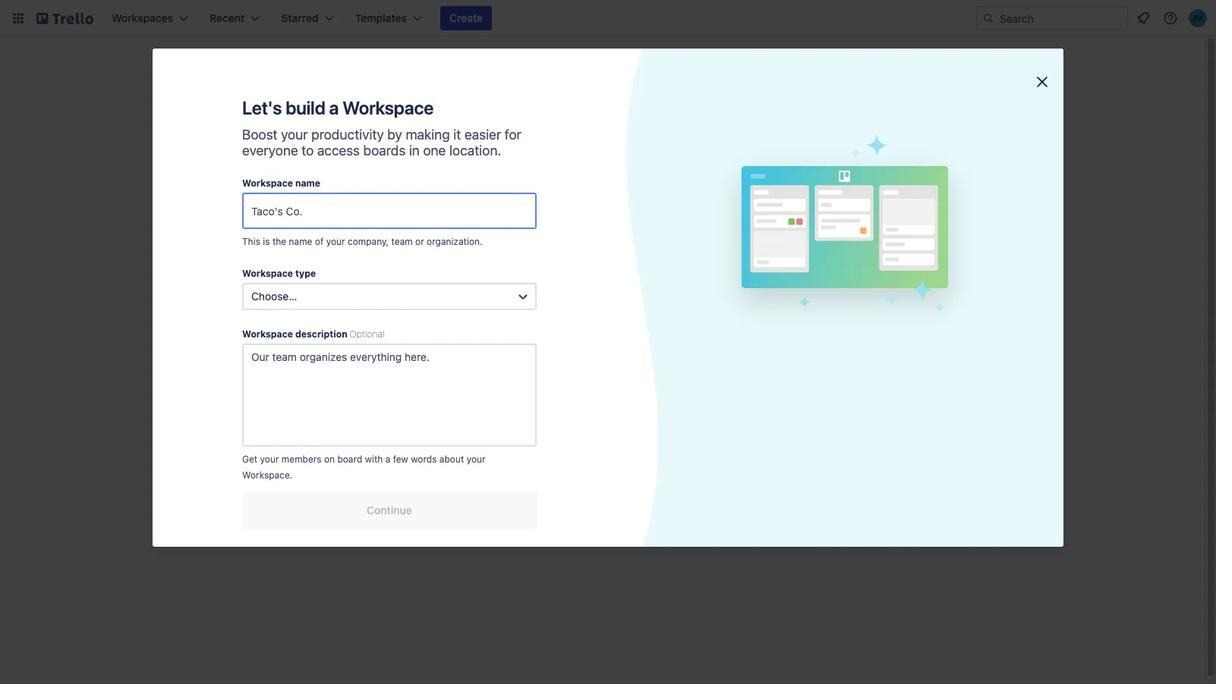 Task type: describe. For each thing, give the bounding box(es) containing it.
for
[[505, 127, 521, 143]]

miller's inside 'link'
[[250, 199, 287, 212]]

on
[[324, 454, 335, 465]]

views
[[235, 282, 263, 295]]

trial
[[241, 448, 260, 461]]

organization.
[[427, 236, 482, 247]]

templates
[[529, 153, 598, 170]]

0 vertical spatial unlimited
[[212, 390, 257, 403]]

start free trial
[[192, 448, 260, 461]]

workspace up "by"
[[343, 97, 434, 118]]

beyond imagination link
[[409, 385, 554, 458]]

team
[[391, 236, 413, 247]]

automation,
[[273, 405, 331, 418]]

switch to… image
[[11, 11, 26, 26]]

members
[[282, 454, 322, 465]]

template for simple
[[734, 232, 771, 242]]

templates
[[210, 104, 262, 117]]

create new board
[[595, 415, 682, 428]]

project inside template project management
[[415, 249, 457, 263]]

boost
[[242, 127, 277, 143]]

type
[[295, 268, 316, 279]]

members link
[[180, 304, 374, 329]]

create for create new board
[[595, 415, 628, 428]]

easier
[[464, 127, 501, 143]]

description
[[295, 329, 347, 340]]

access
[[317, 143, 360, 159]]

category
[[770, 184, 813, 197]]

workspace inside 'link'
[[289, 199, 344, 212]]

create a workspace image
[[350, 171, 368, 189]]

a right the build on the left top
[[329, 97, 339, 118]]

remote
[[886, 249, 931, 263]]

to
[[302, 143, 314, 159]]

kanban template link
[[566, 222, 711, 295]]

primary element
[[0, 0, 1216, 36]]

boards
[[235, 228, 269, 241]]

a right choose
[[761, 184, 767, 197]]

faster
[[460, 183, 488, 196]]

0 vertical spatial name
[[295, 178, 320, 189]]

get for get going faster with a template from the trello community or
[[409, 183, 427, 196]]

jeremy miller (jeremymiller198) image
[[1189, 9, 1207, 27]]

start
[[192, 448, 216, 461]]

0 notifications image
[[1134, 9, 1152, 27]]

popular
[[472, 153, 525, 170]]

1 vertical spatial or
[[415, 236, 424, 247]]

one
[[423, 143, 446, 159]]

boards,
[[260, 390, 297, 403]]

get for get your members on board with a few words about your workspace.
[[242, 454, 257, 465]]

Search field
[[994, 7, 1127, 30]]

this is the name of your company, team or organization.
[[242, 236, 482, 247]]

browse the full template gallery
[[409, 308, 563, 321]]

workspace.
[[242, 470, 292, 481]]

the left full
[[448, 308, 464, 321]]

workspace for workspace type
[[242, 268, 293, 279]]

making
[[406, 127, 450, 143]]

words
[[411, 454, 437, 465]]

1 horizontal spatial board
[[653, 415, 682, 428]]

get your members on board with a few words about your workspace.
[[242, 454, 486, 481]]

most
[[433, 153, 468, 170]]

community
[[643, 183, 698, 196]]

choose
[[722, 184, 758, 197]]

highlights link
[[180, 250, 374, 274]]

hub
[[969, 249, 993, 263]]

template for remote
[[891, 232, 928, 242]]

kanban
[[572, 249, 617, 263]]

board inside get your members on board with a few words about your workspace.
[[337, 454, 362, 465]]

settings link
[[180, 332, 374, 356]]

new
[[630, 415, 651, 428]]

and
[[334, 405, 353, 418]]

workspace for workspace description optional
[[242, 329, 293, 340]]

1 vertical spatial name
[[289, 236, 312, 247]]

continue button
[[242, 493, 537, 529]]

views,
[[192, 405, 223, 418]]

with inside get your members on board with a few words about your workspace.
[[365, 454, 383, 465]]

try trello premium get unlimited boards, all the views, unlimited automation, and more.
[[192, 370, 353, 433]]

going
[[430, 183, 457, 196]]

free
[[219, 448, 238, 461]]

all
[[300, 390, 311, 403]]

more.
[[192, 421, 220, 433]]

kanban template
[[572, 249, 674, 263]]

get going faster with a template from the trello community or
[[409, 183, 713, 196]]

1 horizontal spatial trello
[[613, 183, 640, 196]]

let's build a workspace
[[242, 97, 434, 118]]

premium
[[242, 370, 287, 383]]

1 vertical spatial unlimited
[[225, 405, 270, 418]]

template project management
[[415, 232, 537, 263]]

management
[[460, 249, 537, 263]]

browse the full template gallery link
[[409, 308, 563, 321]]

build
[[285, 97, 325, 118]]

choose…
[[251, 290, 297, 303]]

by
[[387, 127, 402, 143]]



Task type: vqa. For each thing, say whether or not it's contained in the screenshot.
the right more
no



Task type: locate. For each thing, give the bounding box(es) containing it.
0 vertical spatial or
[[700, 183, 710, 196]]

is
[[263, 236, 270, 247]]

template up simple
[[734, 232, 771, 242]]

the right all
[[314, 390, 330, 403]]

j
[[414, 74, 429, 105]]

a down most popular templates
[[514, 183, 520, 196]]

home
[[210, 134, 240, 147]]

1 horizontal spatial with
[[491, 183, 512, 196]]

get inside try trello premium get unlimited boards, all the views, unlimited automation, and more.
[[192, 390, 210, 403]]

project left "board"
[[772, 249, 815, 263]]

unlimited up views,
[[212, 390, 257, 403]]

template right kanban
[[619, 249, 674, 263]]

workspace
[[561, 72, 637, 90], [289, 199, 344, 212]]

your inside boost your productivity by making it easier for everyone to access boards in one location.
[[281, 127, 308, 143]]

template simple project board
[[729, 232, 852, 263]]

create button
[[440, 6, 492, 30]]

1 project from the left
[[415, 249, 457, 263]]

templates link
[[180, 97, 374, 124]]

unlimited
[[212, 390, 257, 403], [225, 405, 270, 418]]

template for project
[[420, 232, 457, 242]]

simple
[[729, 249, 769, 263]]

name
[[295, 178, 320, 189], [289, 236, 312, 247]]

0 horizontal spatial with
[[365, 454, 383, 465]]

create for create
[[449, 11, 483, 24]]

workspace up jeremy miller's workspace 'link'
[[242, 178, 293, 189]]

template inside template project management
[[420, 232, 457, 242]]

0 horizontal spatial create
[[449, 11, 483, 24]]

jeremy miller's workspace up for on the left of page
[[452, 72, 637, 90]]

with
[[491, 183, 512, 196], [365, 454, 383, 465]]

highlights
[[235, 255, 284, 268]]

open information menu image
[[1163, 11, 1178, 26]]

1 vertical spatial board
[[337, 454, 362, 465]]

Our team organizes everything here. text field
[[242, 344, 537, 447]]

imagination
[[462, 392, 532, 406]]

it
[[453, 127, 461, 143]]

create
[[449, 11, 483, 24], [595, 415, 628, 428]]

unlimited down boards,
[[225, 405, 270, 418]]

jeremy up easier
[[452, 72, 503, 90]]

team
[[934, 249, 966, 263]]

or
[[700, 183, 710, 196], [415, 236, 424, 247]]

jeremy miller's workspace down workspace name
[[210, 199, 344, 212]]

choose a category
[[722, 184, 813, 197]]

optional
[[350, 329, 385, 340]]

search image
[[982, 12, 994, 24]]

1 vertical spatial with
[[365, 454, 383, 465]]

0 horizontal spatial get
[[192, 390, 210, 403]]

1 vertical spatial create
[[595, 415, 628, 428]]

workspace down the primary element on the top of page
[[561, 72, 637, 90]]

continue
[[367, 504, 412, 517]]

0 horizontal spatial workspace
[[289, 199, 344, 212]]

2 project from the left
[[772, 249, 815, 263]]

workspace up of
[[289, 199, 344, 212]]

jeremy down workspaces
[[210, 199, 247, 212]]

board right new
[[653, 415, 682, 428]]

miller's up for on the left of page
[[507, 72, 557, 90]]

members
[[235, 310, 280, 323]]

location.
[[449, 143, 501, 159]]

jeremy miller's workspace link
[[180, 192, 374, 219]]

your right about
[[467, 454, 486, 465]]

template inside "template simple project board"
[[734, 232, 771, 242]]

project inside "template simple project board"
[[772, 249, 815, 263]]

name left of
[[289, 236, 312, 247]]

create inside button
[[449, 11, 483, 24]]

miller's
[[507, 72, 557, 90], [250, 199, 287, 212]]

a inside get your members on board with a few words about your workspace.
[[385, 454, 390, 465]]

name down the to
[[295, 178, 320, 189]]

full
[[467, 308, 482, 321]]

1 horizontal spatial project
[[772, 249, 815, 263]]

0 vertical spatial board
[[653, 415, 682, 428]]

get left going
[[409, 183, 427, 196]]

get up views,
[[192, 390, 210, 403]]

1 horizontal spatial jeremy miller's workspace
[[452, 72, 637, 90]]

0 vertical spatial with
[[491, 183, 512, 196]]

most popular templates
[[433, 153, 598, 170]]

0 vertical spatial get
[[409, 183, 427, 196]]

1 vertical spatial miller's
[[250, 199, 287, 212]]

try
[[192, 370, 208, 383]]

workspaces
[[189, 174, 244, 185]]

0 vertical spatial jeremy
[[452, 72, 503, 90]]

0 vertical spatial miller's
[[507, 72, 557, 90]]

1 horizontal spatial miller's
[[507, 72, 557, 90]]

1 horizontal spatial workspace
[[561, 72, 637, 90]]

1 vertical spatial jeremy miller's workspace
[[210, 199, 344, 212]]

0 horizontal spatial or
[[415, 236, 424, 247]]

0 horizontal spatial project
[[415, 249, 457, 263]]

0 horizontal spatial trello
[[211, 370, 239, 383]]

home link
[[180, 128, 374, 155]]

1 horizontal spatial or
[[700, 183, 710, 196]]

beyond
[[415, 392, 459, 406]]

template right full
[[485, 308, 528, 321]]

1 vertical spatial get
[[192, 390, 210, 403]]

company,
[[348, 236, 389, 247]]

workspace up choose…
[[242, 268, 293, 279]]

start free trial button
[[192, 447, 260, 462]]

template
[[523, 183, 566, 196], [485, 308, 528, 321]]

a left "few"
[[385, 454, 390, 465]]

1 horizontal spatial create
[[595, 415, 628, 428]]

your down the build on the left top
[[281, 127, 308, 143]]

1 vertical spatial trello
[[211, 370, 239, 383]]

board
[[817, 249, 852, 263]]

browse
[[409, 308, 445, 321]]

productivity
[[311, 127, 384, 143]]

with left "few"
[[365, 454, 383, 465]]

add image
[[350, 307, 368, 326]]

with right faster
[[491, 183, 512, 196]]

in
[[409, 143, 420, 159]]

let's
[[242, 97, 282, 118]]

workspace for workspace name
[[242, 178, 293, 189]]

0 vertical spatial workspace
[[561, 72, 637, 90]]

boards
[[363, 143, 406, 159]]

few
[[393, 454, 408, 465]]

settings
[[235, 337, 275, 350]]

template remote team hub
[[886, 232, 993, 263]]

template up remote
[[891, 232, 928, 242]]

beyond imagination
[[415, 392, 532, 406]]

0 vertical spatial jeremy miller's workspace
[[452, 72, 637, 90]]

board
[[653, 415, 682, 428], [337, 454, 362, 465]]

0 horizontal spatial jeremy miller's workspace
[[210, 199, 344, 212]]

get right free
[[242, 454, 257, 465]]

workspace
[[343, 97, 434, 118], [242, 178, 293, 189], [242, 268, 293, 279], [242, 329, 293, 340]]

everyone
[[242, 143, 298, 159]]

get
[[409, 183, 427, 196], [192, 390, 210, 403], [242, 454, 257, 465]]

2 horizontal spatial get
[[409, 183, 427, 196]]

project
[[415, 249, 457, 263], [772, 249, 815, 263]]

workspace description optional
[[242, 329, 385, 340]]

project down organization.
[[415, 249, 457, 263]]

1 horizontal spatial get
[[242, 454, 257, 465]]

boards link
[[180, 222, 374, 247]]

0 horizontal spatial board
[[337, 454, 362, 465]]

jeremy inside jeremy miller's workspace 'link'
[[210, 199, 247, 212]]

trello inside try trello premium get unlimited boards, all the views, unlimited automation, and more.
[[211, 370, 239, 383]]

0 vertical spatial trello
[[613, 183, 640, 196]]

or left choose
[[700, 183, 710, 196]]

your up workspace. at the left of page
[[260, 454, 279, 465]]

your right of
[[326, 236, 345, 247]]

get inside get your members on board with a few words about your workspace.
[[242, 454, 257, 465]]

gallery
[[530, 308, 563, 321]]

0 horizontal spatial jeremy
[[210, 199, 247, 212]]

boost your productivity by making it easier for everyone to access boards in one location.
[[242, 127, 521, 159]]

1 vertical spatial workspace
[[289, 199, 344, 212]]

template inside template remote team hub
[[891, 232, 928, 242]]

workspace down members
[[242, 329, 293, 340]]

1 vertical spatial template
[[485, 308, 528, 321]]

workspace type
[[242, 268, 316, 279]]

board right on
[[337, 454, 362, 465]]

the inside try trello premium get unlimited boards, all the views, unlimited automation, and more.
[[314, 390, 330, 403]]

the right is
[[272, 236, 286, 247]]

Workspace name text field
[[242, 193, 537, 229]]

miller's down workspace name
[[250, 199, 287, 212]]

jeremy miller's workspace inside 'link'
[[210, 199, 344, 212]]

views link
[[180, 277, 374, 301]]

about
[[439, 454, 464, 465]]

2 vertical spatial get
[[242, 454, 257, 465]]

trello right "try"
[[211, 370, 239, 383]]

or right team at top left
[[415, 236, 424, 247]]

trello left "community"
[[613, 183, 640, 196]]

1 vertical spatial jeremy
[[210, 199, 247, 212]]

0 vertical spatial template
[[523, 183, 566, 196]]

template down 'templates'
[[523, 183, 566, 196]]

0 horizontal spatial miller's
[[250, 199, 287, 212]]

1 horizontal spatial jeremy
[[452, 72, 503, 90]]

trello
[[613, 183, 640, 196], [211, 370, 239, 383]]

0 vertical spatial create
[[449, 11, 483, 24]]

jeremy miller's workspace
[[452, 72, 637, 90], [210, 199, 344, 212]]

template right team at top left
[[420, 232, 457, 242]]

of
[[315, 236, 324, 247]]

the right from
[[595, 183, 611, 196]]

j button
[[399, 67, 444, 112]]



